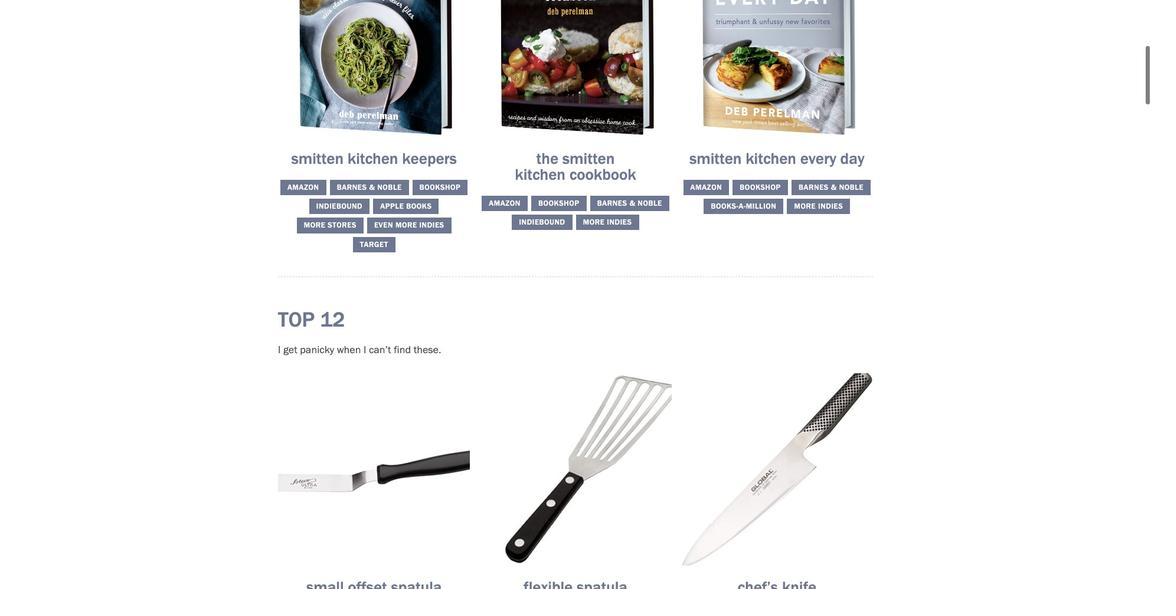 Task type: locate. For each thing, give the bounding box(es) containing it.
0 horizontal spatial barnes & noble link
[[330, 180, 409, 196]]

3 smitten from the left
[[689, 149, 742, 168]]

barnes & noble link
[[330, 180, 409, 196], [792, 180, 871, 196], [590, 196, 669, 211]]

1 horizontal spatial kitchen
[[746, 149, 796, 168]]

books
[[406, 202, 432, 211]]

indiebound link
[[309, 199, 370, 215], [512, 215, 572, 230]]

more stores
[[304, 221, 357, 230]]

apple books link
[[373, 199, 439, 215]]

more indies
[[794, 202, 843, 211], [583, 218, 632, 227]]

barnes down every day
[[799, 183, 829, 192]]

amazon for the smitten kitchen cookbook
[[489, 199, 521, 208]]

&
[[369, 183, 375, 192], [831, 183, 837, 192], [630, 199, 635, 208]]

i get panicky when i can't find these.
[[278, 344, 441, 357]]

smitten kitchen keepers
[[291, 149, 457, 168]]

1 horizontal spatial indies
[[818, 202, 843, 211]]

even
[[374, 221, 393, 230]]

more indies link
[[787, 199, 850, 215], [576, 215, 639, 230]]

0 horizontal spatial more indies link
[[576, 215, 639, 230]]

more indies down 'kitchen cookbook'
[[583, 218, 632, 227]]

0 horizontal spatial more indies
[[583, 218, 632, 227]]

1 horizontal spatial barnes
[[597, 199, 627, 208]]

0 horizontal spatial smitten
[[291, 149, 344, 168]]

1 horizontal spatial noble
[[638, 199, 662, 208]]

indiebound for the
[[519, 218, 565, 227]]

more for every day
[[794, 202, 816, 211]]

1 vertical spatial indies
[[607, 218, 632, 227]]

1 horizontal spatial &
[[630, 199, 635, 208]]

2 horizontal spatial barnes & noble link
[[792, 180, 871, 196]]

bookshop link down 'kitchen cookbook'
[[531, 196, 587, 211]]

1 horizontal spatial i
[[364, 344, 366, 357]]

2 horizontal spatial bookshop
[[740, 183, 781, 192]]

2 horizontal spatial barnes
[[799, 183, 829, 192]]

1 horizontal spatial smitten
[[562, 149, 615, 168]]

bookshop link up million
[[733, 180, 788, 196]]

barnes down smitten kitchen keepers
[[337, 183, 367, 192]]

1 vertical spatial indiebound link
[[512, 215, 572, 230]]

1 horizontal spatial more indies link
[[787, 199, 850, 215]]

top
[[278, 307, 315, 332]]

0 horizontal spatial indiebound link
[[309, 199, 370, 215]]

amazon link for smitten kitchen keepers
[[280, 180, 326, 196]]

2 i from the left
[[364, 344, 366, 357]]

0 horizontal spatial more
[[304, 221, 325, 230]]

2 horizontal spatial smitten
[[689, 149, 742, 168]]

1 vertical spatial more indies
[[583, 218, 632, 227]]

more
[[794, 202, 816, 211], [583, 218, 605, 227], [304, 221, 325, 230]]

0 horizontal spatial bookshop
[[420, 183, 461, 192]]

amazon link
[[280, 180, 326, 196], [683, 180, 729, 196], [482, 196, 528, 211]]

panicky
[[300, 344, 334, 357]]

smitten
[[291, 149, 344, 168], [562, 149, 615, 168], [689, 149, 742, 168]]

2 smitten from the left
[[562, 149, 615, 168]]

& for the smitten kitchen cookbook
[[630, 199, 635, 208]]

2 horizontal spatial amazon
[[690, 183, 722, 192]]

1 horizontal spatial amazon link
[[482, 196, 528, 211]]

smitten for smitten kitchen every day
[[689, 149, 742, 168]]

more down 'kitchen cookbook'
[[583, 218, 605, 227]]

more indies link down every day
[[787, 199, 850, 215]]

1 horizontal spatial amazon
[[489, 199, 521, 208]]

more right million
[[794, 202, 816, 211]]

indies
[[818, 202, 843, 211], [607, 218, 632, 227]]

& for smitten kitchen every day
[[831, 183, 837, 192]]

0 horizontal spatial amazon link
[[280, 180, 326, 196]]

2 horizontal spatial bookshop link
[[733, 180, 788, 196]]

smitten inside the smitten kitchen cookbook
[[562, 149, 615, 168]]

0 horizontal spatial kitchen
[[348, 149, 398, 168]]

None search field
[[56, 28, 1061, 64]]

more indies link down 'kitchen cookbook'
[[576, 215, 639, 230]]

amazon for smitten kitchen every day
[[690, 183, 722, 192]]

1 vertical spatial more indies link
[[576, 215, 639, 230]]

0 vertical spatial more indies link
[[787, 199, 850, 215]]

1 horizontal spatial bookshop link
[[531, 196, 587, 211]]

12
[[320, 307, 345, 332]]

kitchen up million
[[746, 149, 796, 168]]

bookshop up books
[[420, 183, 461, 192]]

i left 'get'
[[278, 344, 281, 357]]

kitchen
[[348, 149, 398, 168], [746, 149, 796, 168]]

barnes for the smitten kitchen cookbook
[[597, 199, 627, 208]]

2 horizontal spatial amazon link
[[683, 180, 729, 196]]

1 horizontal spatial indiebound
[[519, 218, 565, 227]]

1 horizontal spatial barnes & noble link
[[590, 196, 669, 211]]

more for kitchen cookbook
[[583, 218, 605, 227]]

2 horizontal spatial more
[[794, 202, 816, 211]]

barnes & noble
[[337, 183, 402, 192], [799, 183, 864, 192], [597, 199, 662, 208]]

2 kitchen from the left
[[746, 149, 796, 168]]

1 kitchen from the left
[[348, 149, 398, 168]]

apple books
[[380, 202, 432, 211]]

0 horizontal spatial indies
[[607, 218, 632, 227]]

more indies for every day
[[794, 202, 843, 211]]

bookshop link up books
[[412, 180, 468, 196]]

more left stores
[[304, 221, 325, 230]]

1 horizontal spatial more indies
[[794, 202, 843, 211]]

bookshop up million
[[740, 183, 781, 192]]

indiebound up stores
[[316, 202, 363, 211]]

bookshop link for smitten kitchen every day
[[733, 180, 788, 196]]

amazon
[[287, 183, 319, 192], [690, 183, 722, 192], [489, 199, 521, 208]]

0 vertical spatial indies
[[818, 202, 843, 211]]

bookshop for the smitten kitchen cookbook
[[538, 199, 580, 208]]

0 horizontal spatial &
[[369, 183, 375, 192]]

more indies down every day
[[794, 202, 843, 211]]

indiebound link up stores
[[309, 199, 370, 215]]

1 horizontal spatial more
[[583, 218, 605, 227]]

2 horizontal spatial barnes & noble
[[799, 183, 864, 192]]

kitchen up apple
[[348, 149, 398, 168]]

books-
[[711, 202, 739, 211]]

1 smitten from the left
[[291, 149, 344, 168]]

0 vertical spatial indiebound link
[[309, 199, 370, 215]]

apple
[[380, 202, 404, 211]]

2 horizontal spatial &
[[831, 183, 837, 192]]

more stores link
[[297, 218, 364, 234]]

target link
[[353, 237, 395, 253]]

i left the can't
[[364, 344, 366, 357]]

these.
[[414, 344, 441, 357]]

1 vertical spatial indiebound
[[519, 218, 565, 227]]

indiebound
[[316, 202, 363, 211], [519, 218, 565, 227]]

barnes down 'kitchen cookbook'
[[597, 199, 627, 208]]

bookshop link
[[412, 180, 468, 196], [733, 180, 788, 196], [531, 196, 587, 211]]

indiebound link down 'kitchen cookbook'
[[512, 215, 572, 230]]

2 horizontal spatial noble
[[839, 183, 864, 192]]

kitchen for every day
[[746, 149, 796, 168]]

1 horizontal spatial bookshop
[[538, 199, 580, 208]]

0 vertical spatial more indies
[[794, 202, 843, 211]]

i
[[278, 344, 281, 357], [364, 344, 366, 357]]

0 vertical spatial indiebound
[[316, 202, 363, 211]]

0 horizontal spatial indiebound
[[316, 202, 363, 211]]

more
[[395, 221, 417, 230]]

1 horizontal spatial barnes & noble
[[597, 199, 662, 208]]

0 horizontal spatial amazon
[[287, 183, 319, 192]]

noble for smitten kitchen every day
[[839, 183, 864, 192]]

0 horizontal spatial barnes
[[337, 183, 367, 192]]

0 horizontal spatial i
[[278, 344, 281, 357]]

barnes for smitten kitchen every day
[[799, 183, 829, 192]]

noble
[[377, 183, 402, 192], [839, 183, 864, 192], [638, 199, 662, 208]]

indiebound down 'kitchen cookbook'
[[519, 218, 565, 227]]

bookshop
[[420, 183, 461, 192], [740, 183, 781, 192], [538, 199, 580, 208]]

bookshop down 'kitchen cookbook'
[[538, 199, 580, 208]]

1 horizontal spatial indiebound link
[[512, 215, 572, 230]]

barnes
[[337, 183, 367, 192], [799, 183, 829, 192], [597, 199, 627, 208]]

books-a-million
[[711, 202, 777, 211]]



Task type: vqa. For each thing, say whether or not it's contained in the screenshot.
of to the middle
no



Task type: describe. For each thing, give the bounding box(es) containing it.
more indies link for kitchen cookbook
[[576, 215, 639, 230]]

amazon link for the smitten kitchen cookbook
[[482, 196, 528, 211]]

smitten kitchen every day
[[689, 149, 865, 168]]

every day
[[800, 149, 865, 168]]

indies for kitchen cookbook
[[607, 218, 632, 227]]

0 horizontal spatial barnes & noble
[[337, 183, 402, 192]]

0 horizontal spatial bookshop link
[[412, 180, 468, 196]]

kitchen for keepers
[[348, 149, 398, 168]]

indiebound link for the
[[512, 215, 572, 230]]

bookshop link for the smitten kitchen cookbook
[[531, 196, 587, 211]]

the smitten kitchen cookbook
[[515, 149, 636, 184]]

find
[[394, 344, 411, 357]]

smitten for smitten kitchen keepers
[[291, 149, 344, 168]]

amazon link for smitten kitchen every day
[[683, 180, 729, 196]]

kitchen cookbook
[[515, 165, 636, 184]]

the
[[536, 149, 559, 168]]

indies for every day
[[818, 202, 843, 211]]

even more indies link
[[367, 218, 451, 234]]

more indies for kitchen cookbook
[[583, 218, 632, 227]]

more indies link for every day
[[787, 199, 850, 215]]

barnes & noble for smitten kitchen every day
[[799, 183, 864, 192]]

0 horizontal spatial noble
[[377, 183, 402, 192]]

barnes & noble link for the smitten kitchen cookbook
[[590, 196, 669, 211]]

a-
[[739, 202, 746, 211]]

indiebound for smitten
[[316, 202, 363, 211]]

when
[[337, 344, 361, 357]]

noble for the smitten kitchen cookbook
[[638, 199, 662, 208]]

barnes & noble for the smitten kitchen cookbook
[[597, 199, 662, 208]]

can't
[[369, 344, 391, 357]]

keepers
[[402, 149, 457, 168]]

million
[[746, 202, 777, 211]]

indiebound link for smitten
[[309, 199, 370, 215]]

amazon for smitten kitchen keepers
[[287, 183, 319, 192]]

bookshop for smitten kitchen every day
[[740, 183, 781, 192]]

books-a-million link
[[704, 199, 784, 215]]

indies
[[419, 221, 444, 230]]

even more indies
[[374, 221, 444, 230]]

target
[[360, 240, 388, 249]]

get
[[283, 344, 297, 357]]

stores
[[328, 221, 357, 230]]

top 12
[[278, 307, 345, 332]]

1 i from the left
[[278, 344, 281, 357]]

barnes & noble link for smitten kitchen every day
[[792, 180, 871, 196]]



